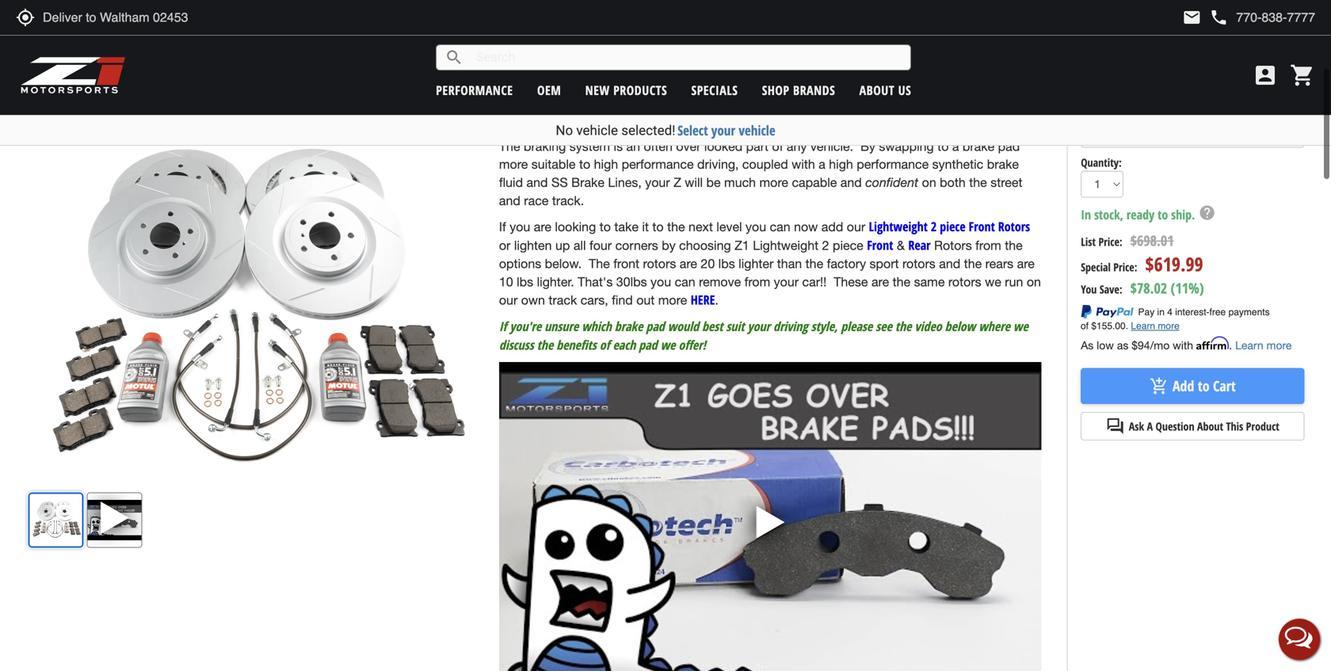 Task type: describe. For each thing, give the bounding box(es) containing it.
and inside on both the street and race track.
[[499, 193, 520, 208]]

driving
[[773, 318, 808, 335]]

to down system
[[579, 157, 590, 172]]

2 horizontal spatial rotors
[[948, 274, 981, 289]]

the up system
[[585, 113, 603, 128]]

synthetic
[[932, 157, 983, 172]]

cart
[[1213, 376, 1236, 396]]

in stock, ready to ship. help
[[1081, 204, 1216, 223]]

lighter
[[739, 256, 774, 271]]

is
[[614, 139, 623, 154]]

1 vertical spatial 2
[[822, 238, 829, 253]]

2 vertical spatial we
[[660, 336, 675, 353]]

shop brands link
[[762, 82, 835, 99]]

our inside if you are looking to take it to the next level you can now add our lightweight 2 piece front rotors or lighten up all four corners by choosing z1 lightweight 2 piece front & rear
[[847, 220, 865, 234]]

about us
[[859, 82, 911, 99]]

of inside the braking system is an often over looked part of any vehicle.  by swapping to a brake pad more suitable to high performance driving, coupled with a high performance synthetic brake fluid and ss brake lines, your z will be much more capable and
[[772, 139, 783, 154]]

cross drilled & slotted or slotted only brake rotors
[[531, 31, 785, 48]]

the right than
[[805, 256, 823, 271]]

discuss
[[499, 336, 534, 353]]

fluid
[[499, 175, 523, 190]]

choosing
[[679, 238, 731, 253]]

the inside rotors from the options below.  the front rotors are 20 lbs lighter than the factory sport rotors and the rears are 10 lbs lighter. that's 30lbs you can remove from your car!!  these are the same rotors we run on our own track cars, find out more
[[589, 256, 610, 271]]

the down sport
[[893, 274, 910, 289]]

please choose the appropriate options below.
[[499, 113, 758, 128]]

are down sport
[[872, 274, 889, 289]]

add
[[821, 220, 843, 234]]

0 vertical spatial lightweight
[[869, 218, 928, 235]]

ss
[[551, 175, 568, 190]]

rotors inside if you are looking to take it to the next level you can now add our lightweight 2 piece front rotors or lighten up all four corners by choosing z1 lightweight 2 piece front & rear
[[998, 218, 1030, 235]]

0 horizontal spatial about
[[859, 82, 895, 99]]

0 horizontal spatial rotors
[[643, 256, 676, 271]]

pads
[[654, 69, 683, 83]]

z1
[[735, 238, 749, 253]]

0 horizontal spatial lbs
[[517, 274, 533, 289]]

your choice of brake pads your choice of brake fluid
[[531, 69, 683, 101]]

product
[[1246, 419, 1279, 434]]

out
[[636, 293, 655, 308]]

brake pad
[[963, 139, 1020, 154]]

0 vertical spatial from
[[975, 238, 1001, 253]]

2 horizontal spatial you
[[746, 220, 766, 234]]

swapping
[[879, 139, 934, 154]]

performance link
[[436, 82, 513, 99]]

low
[[1097, 339, 1114, 352]]

the inside the braking system is an often over looked part of any vehicle.  by swapping to a brake pad more suitable to high performance driving, coupled with a high performance synthetic brake fluid and ss brake lines, your z will be much more capable and
[[499, 139, 520, 154]]

no vehicle selected! select your vehicle
[[556, 121, 775, 139]]

factory
[[827, 256, 866, 271]]

sport
[[870, 256, 899, 271]]

select your vehicle link
[[677, 121, 775, 139]]

you're
[[510, 318, 541, 335]]

your inside if you're unsure which brake pad would best suit your driving style, please see the video below where we discuss the benefits of each pad we offer!
[[748, 318, 770, 335]]

by
[[860, 139, 875, 154]]

of inside if you're unsure which brake pad would best suit your driving style, please see the video below where we discuss the benefits of each pad we offer!
[[600, 336, 610, 353]]

on inside on both the street and race track.
[[922, 175, 936, 190]]

choose
[[540, 113, 582, 128]]

lines,
[[608, 175, 642, 190]]

shopping_cart link
[[1286, 63, 1315, 88]]

brake right only
[[722, 31, 750, 48]]

new products
[[585, 82, 667, 99]]

ready
[[1127, 206, 1155, 223]]

capable and
[[792, 175, 862, 190]]

selected!
[[621, 122, 676, 138]]

the up rears
[[1005, 238, 1023, 253]]

our inside rotors from the options below.  the front rotors are 20 lbs lighter than the factory sport rotors and the rears are 10 lbs lighter. that's 30lbs you can remove from your car!!  these are the same rotors we run on our own track cars, find out more
[[499, 293, 518, 308]]

products
[[613, 82, 667, 99]]

run
[[1005, 274, 1023, 289]]

all
[[573, 238, 586, 253]]

it
[[642, 220, 649, 234]]

be
[[706, 175, 721, 190]]

1 vertical spatial lightweight
[[753, 238, 819, 253]]

can inside if you are looking to take it to the next level you can now add our lightweight 2 piece front rotors or lighten up all four corners by choosing z1 lightweight 2 piece front & rear
[[770, 220, 790, 234]]

your inside the braking system is an often over looked part of any vehicle.  by swapping to a brake pad more suitable to high performance driving, coupled with a high performance synthetic brake fluid and ss brake lines, your z will be much more capable and
[[645, 175, 670, 190]]

(11%)
[[1171, 278, 1204, 298]]

0 horizontal spatial from
[[744, 274, 770, 289]]

mail phone
[[1182, 8, 1228, 27]]

0 horizontal spatial performance
[[436, 82, 513, 99]]

suit
[[726, 318, 744, 335]]

1 vertical spatial we
[[1013, 318, 1028, 335]]

select
[[677, 121, 708, 139]]

best
[[702, 318, 723, 335]]

the inside on both the street and race track.
[[969, 175, 987, 190]]

&
[[897, 238, 905, 253]]

ship.
[[1171, 206, 1195, 223]]

track.
[[552, 193, 584, 208]]

mail link
[[1182, 8, 1201, 27]]

you inside rotors from the options below.  the front rotors are 20 lbs lighter than the factory sport rotors and the rears are 10 lbs lighter. that's 30lbs you can remove from your car!!  these are the same rotors we run on our own track cars, find out more
[[651, 274, 671, 289]]

to right it
[[652, 220, 664, 234]]

1 vertical spatial a
[[819, 157, 825, 172]]

more up fluid
[[499, 157, 528, 172]]

$94
[[1132, 339, 1150, 352]]

a
[[1147, 419, 1153, 434]]

we inside rotors from the options below.  the front rotors are 20 lbs lighter than the factory sport rotors and the rears are 10 lbs lighter. that's 30lbs you can remove from your car!!  these are the same rotors we run on our own track cars, find out more
[[985, 274, 1001, 289]]

below
[[945, 318, 976, 335]]

brake inside the braking system is an often over looked part of any vehicle.  by swapping to a brake pad more suitable to high performance driving, coupled with a high performance synthetic brake fluid and ss brake lines, your z will be much more capable and
[[987, 157, 1019, 172]]

2 slotted from the left
[[658, 31, 693, 48]]

lightweight 2 piece front rotors link
[[869, 218, 1030, 235]]

part
[[746, 139, 769, 154]]

brands
[[793, 82, 835, 99]]

if you are looking to take it to the next level you can now add our lightweight 2 piece front rotors or lighten up all four corners by choosing z1 lightweight 2 piece front & rear
[[499, 218, 1030, 254]]

30lbs
[[616, 274, 647, 289]]

2 high from the left
[[829, 157, 853, 172]]

brake inside the braking system is an often over looked part of any vehicle.  by swapping to a brake pad more suitable to high performance driving, coupled with a high performance synthetic brake fluid and ss brake lines, your z will be much more capable and
[[571, 175, 604, 190]]

fluid type:
[[1081, 101, 1128, 116]]

see
[[876, 318, 892, 335]]

account_box
[[1253, 63, 1278, 88]]

where
[[979, 318, 1010, 335]]

$698.01
[[1130, 231, 1174, 250]]

drilled &
[[560, 31, 603, 48]]

the down unsure
[[537, 336, 553, 353]]

1 horizontal spatial rotors
[[902, 256, 936, 271]]

much
[[724, 175, 756, 190]]

which
[[582, 318, 612, 335]]

own
[[521, 293, 545, 308]]

specials link
[[691, 82, 738, 99]]

specials
[[691, 82, 738, 99]]

on inside rotors from the options below.  the front rotors are 20 lbs lighter than the factory sport rotors and the rears are 10 lbs lighter. that's 30lbs you can remove from your car!!  these are the same rotors we run on our own track cars, find out more
[[1027, 274, 1041, 289]]

same
[[914, 274, 945, 289]]

street
[[991, 175, 1023, 190]]

2 choice from the top
[[560, 87, 600, 101]]

your inside rotors from the options below.  the front rotors are 20 lbs lighter than the factory sport rotors and the rears are 10 lbs lighter. that's 30lbs you can remove from your car!!  these are the same rotors we run on our own track cars, find out more
[[774, 274, 799, 289]]

appropriate
[[607, 113, 672, 128]]

options below.
[[676, 113, 758, 128]]

can inside rotors from the options below.  the front rotors are 20 lbs lighter than the factory sport rotors and the rears are 10 lbs lighter. that's 30lbs you can remove from your car!!  these are the same rotors we run on our own track cars, find out more
[[675, 274, 695, 289]]

1 vertical spatial piece
[[833, 238, 863, 253]]

than
[[777, 256, 802, 271]]



Task type: vqa. For each thing, say whether or not it's contained in the screenshot.
leftmost Carbon
no



Task type: locate. For each thing, give the bounding box(es) containing it.
affirm
[[1196, 337, 1229, 350]]

fluid down "pads"
[[654, 87, 682, 101]]

options
[[499, 256, 541, 271]]

benefits
[[556, 336, 596, 353]]

we right the where at the right of the page
[[1013, 318, 1028, 335]]

here
[[691, 291, 715, 308]]

. left learn
[[1229, 339, 1232, 352]]

quantity:
[[1081, 155, 1122, 170]]

0 vertical spatial .
[[715, 293, 719, 308]]

ask
[[1129, 419, 1144, 434]]

race
[[524, 193, 549, 208]]

about left us
[[859, 82, 895, 99]]

0 horizontal spatial can
[[675, 274, 695, 289]]

1 your from the top
[[531, 69, 556, 83]]

choice down the drilled &
[[560, 69, 600, 83]]

rotors inside rotors from the options below.  the front rotors are 20 lbs lighter than the factory sport rotors and the rears are 10 lbs lighter. that's 30lbs you can remove from your car!!  these are the same rotors we run on our own track cars, find out more
[[934, 238, 972, 253]]

your right select
[[711, 121, 735, 139]]

level
[[717, 220, 742, 234]]

to right add
[[1198, 376, 1210, 396]]

with right /mo
[[1173, 339, 1193, 352]]

are left 20
[[680, 256, 697, 271]]

brake up track.
[[571, 175, 604, 190]]

if inside if you're unsure which brake pad would best suit your driving style, please see the video below where we discuss the benefits of each pad we offer!
[[499, 318, 507, 335]]

1 vertical spatial pad
[[639, 336, 657, 353]]

0 vertical spatial pad
[[646, 318, 665, 335]]

. inside here .
[[715, 293, 719, 308]]

0 vertical spatial if
[[499, 220, 506, 234]]

only
[[696, 31, 718, 48]]

four
[[589, 238, 612, 253]]

the down four on the left of page
[[589, 256, 610, 271]]

you up out
[[651, 274, 671, 289]]

with inside the braking system is an often over looked part of any vehicle.  by swapping to a brake pad more suitable to high performance driving, coupled with a high performance synthetic brake fluid and ss brake lines, your z will be much more capable and
[[792, 157, 815, 172]]

0 horizontal spatial brake
[[615, 318, 643, 335]]

0 vertical spatial our
[[847, 220, 865, 234]]

our down 10
[[499, 293, 518, 308]]

price: inside list price: $698.01
[[1099, 234, 1122, 249]]

1 vertical spatial with
[[1173, 339, 1193, 352]]

we down rears
[[985, 274, 1001, 289]]

if for if you are looking to take it to the next level you can now add our lightweight 2 piece front rotors or lighten up all four corners by choosing z1 lightweight 2 piece front & rear
[[499, 220, 506, 234]]

on left both
[[922, 175, 936, 190]]

are inside if you are looking to take it to the next level you can now add our lightweight 2 piece front rotors or lighten up all four corners by choosing z1 lightweight 2 piece front & rear
[[534, 220, 551, 234]]

or inside if you are looking to take it to the next level you can now add our lightweight 2 piece front rotors or lighten up all four corners by choosing z1 lightweight 2 piece front & rear
[[499, 238, 511, 253]]

choice up "choose"
[[560, 87, 600, 101]]

with inside as low as $94 /mo with affirm . learn more
[[1173, 339, 1193, 352]]

rotors right same
[[948, 274, 981, 289]]

1 horizontal spatial lbs
[[718, 256, 735, 271]]

and inside rotors from the options below.  the front rotors are 20 lbs lighter than the factory sport rotors and the rears are 10 lbs lighter. that's 30lbs you can remove from your car!!  these are the same rotors we run on our own track cars, find out more
[[939, 256, 960, 271]]

0 vertical spatial brake
[[987, 157, 1019, 172]]

0 vertical spatial front
[[969, 218, 995, 235]]

mail
[[1182, 8, 1201, 27]]

1 high from the left
[[594, 157, 618, 172]]

. inside as low as $94 /mo with affirm . learn more
[[1229, 339, 1232, 352]]

can up here on the top of page
[[675, 274, 695, 289]]

we
[[985, 274, 1001, 289], [1013, 318, 1028, 335], [660, 336, 675, 353]]

lighter.
[[537, 274, 574, 289]]

remove
[[699, 274, 741, 289]]

0 vertical spatial price:
[[1099, 234, 1122, 249]]

1 vertical spatial our
[[499, 293, 518, 308]]

lbs down options
[[517, 274, 533, 289]]

0 horizontal spatial a
[[819, 157, 825, 172]]

more right out
[[658, 293, 687, 308]]

new products link
[[585, 82, 667, 99]]

1 vertical spatial price:
[[1113, 259, 1137, 275]]

account_box link
[[1249, 63, 1282, 88]]

or up options
[[499, 238, 511, 253]]

to up synthetic
[[937, 139, 949, 154]]

1 horizontal spatial piece
[[940, 218, 966, 235]]

the inside if you are looking to take it to the next level you can now add our lightweight 2 piece front rotors or lighten up all four corners by choosing z1 lightweight 2 piece front & rear
[[667, 220, 685, 234]]

0 vertical spatial rotors
[[753, 31, 785, 48]]

pad right each
[[639, 336, 657, 353]]

0 vertical spatial choice
[[560, 69, 600, 83]]

the right both
[[969, 175, 987, 190]]

to inside in stock, ready to ship. help
[[1158, 206, 1168, 223]]

0 vertical spatial or
[[644, 31, 655, 48]]

we down would
[[660, 336, 675, 353]]

0 horizontal spatial front
[[867, 237, 893, 254]]

0 vertical spatial can
[[770, 220, 790, 234]]

stock,
[[1094, 206, 1123, 223]]

1 vertical spatial .
[[1229, 339, 1232, 352]]

front
[[613, 256, 639, 271]]

price: inside special price: $619.99 you save: $78.02 (11%)
[[1113, 259, 1137, 275]]

and down fluid
[[499, 193, 520, 208]]

1 horizontal spatial we
[[985, 274, 1001, 289]]

more inside rotors from the options below.  the front rotors are 20 lbs lighter than the factory sport rotors and the rears are 10 lbs lighter. that's 30lbs you can remove from your car!!  these are the same rotors we run on our own track cars, find out more
[[658, 293, 687, 308]]

high down the is in the left of the page
[[594, 157, 618, 172]]

2 horizontal spatial rotors
[[998, 218, 1030, 235]]

1 horizontal spatial fluid
[[1081, 101, 1102, 116]]

2 vertical spatial and
[[939, 256, 960, 271]]

high up capable and
[[829, 157, 853, 172]]

lightweight up than
[[753, 238, 819, 253]]

2 horizontal spatial performance
[[857, 157, 929, 172]]

would
[[668, 318, 699, 335]]

your down cross
[[531, 69, 556, 83]]

0 horizontal spatial with
[[792, 157, 815, 172]]

1 horizontal spatial brake
[[987, 157, 1019, 172]]

and
[[527, 175, 548, 190], [499, 193, 520, 208], [939, 256, 960, 271]]

z1 motorsports logo image
[[20, 55, 126, 95]]

to left ship.
[[1158, 206, 1168, 223]]

1 horizontal spatial from
[[975, 238, 1001, 253]]

0 horizontal spatial 2
[[822, 238, 829, 253]]

can left 'now'
[[770, 220, 790, 234]]

about left the this
[[1197, 419, 1223, 434]]

1 horizontal spatial or
[[644, 31, 655, 48]]

are up lighten
[[534, 220, 551, 234]]

performance down "search" at the left top of the page
[[436, 82, 513, 99]]

z
[[674, 175, 681, 190]]

brake
[[987, 157, 1019, 172], [615, 318, 643, 335]]

1 vertical spatial your
[[531, 87, 556, 101]]

0 horizontal spatial the
[[499, 139, 520, 154]]

save:
[[1100, 281, 1122, 297]]

both
[[940, 175, 966, 190]]

special price: $619.99 you save: $78.02 (11%)
[[1081, 251, 1204, 298]]

slotted right the drilled &
[[606, 31, 641, 48]]

1 horizontal spatial front
[[969, 218, 995, 235]]

.
[[715, 293, 719, 308], [1229, 339, 1232, 352]]

phone link
[[1209, 8, 1315, 27]]

over
[[676, 139, 701, 154]]

if inside if you are looking to take it to the next level you can now add our lightweight 2 piece front rotors or lighten up all four corners by choosing z1 lightweight 2 piece front & rear
[[499, 220, 506, 234]]

0 vertical spatial about
[[859, 82, 895, 99]]

lbs right 20
[[718, 256, 735, 271]]

piece up factory
[[833, 238, 863, 253]]

learn
[[1235, 339, 1263, 352]]

0 vertical spatial 2
[[931, 218, 937, 235]]

rotors
[[643, 256, 676, 271], [902, 256, 936, 271], [948, 274, 981, 289]]

1 vertical spatial if
[[499, 318, 507, 335]]

here .
[[691, 291, 719, 308]]

fluid inside your choice of brake pads your choice of brake fluid
[[654, 87, 682, 101]]

0 vertical spatial lbs
[[718, 256, 735, 271]]

are
[[534, 220, 551, 234], [680, 256, 697, 271], [1017, 256, 1035, 271], [872, 274, 889, 289]]

more right learn
[[1267, 339, 1292, 352]]

1 choice from the top
[[560, 69, 600, 83]]

about inside question_answer ask a question about this product
[[1197, 419, 1223, 434]]

confident
[[865, 175, 922, 190]]

front up rears
[[969, 218, 995, 235]]

1 vertical spatial or
[[499, 238, 511, 253]]

a up synthetic
[[952, 139, 959, 154]]

0 vertical spatial piece
[[940, 218, 966, 235]]

/mo
[[1150, 339, 1170, 352]]

rotors up rears
[[998, 218, 1030, 235]]

and inside the braking system is an often over looked part of any vehicle.  by swapping to a brake pad more suitable to high performance driving, coupled with a high performance synthetic brake fluid and ss brake lines, your z will be much more capable and
[[527, 175, 548, 190]]

vehicle up system
[[576, 122, 618, 138]]

1 horizontal spatial 2
[[931, 218, 937, 235]]

if for if you're unsure which brake pad would best suit your driving style, please see the video below where we discuss the benefits of each pad we offer!
[[499, 318, 507, 335]]

0 vertical spatial a
[[952, 139, 959, 154]]

from
[[975, 238, 1001, 253], [744, 274, 770, 289]]

1 vertical spatial on
[[1027, 274, 1041, 289]]

fluid left type:
[[1081, 101, 1102, 116]]

performance
[[436, 82, 513, 99], [622, 157, 694, 172], [857, 157, 929, 172]]

your
[[711, 121, 735, 139], [645, 175, 670, 190], [774, 274, 799, 289], [748, 318, 770, 335]]

your
[[531, 69, 556, 83], [531, 87, 556, 101]]

your up "choose"
[[531, 87, 556, 101]]

vehicle inside no vehicle selected! select your vehicle
[[576, 122, 618, 138]]

price: up the save:
[[1113, 259, 1137, 275]]

track
[[549, 293, 577, 308]]

cars,
[[581, 293, 608, 308]]

1 vertical spatial can
[[675, 274, 695, 289]]

in
[[1081, 206, 1091, 223]]

brake up street
[[987, 157, 1019, 172]]

rotors down lightweight 2 piece front rotors link
[[934, 238, 972, 253]]

slotted left only
[[658, 31, 693, 48]]

front up sport
[[867, 237, 893, 254]]

the right see
[[895, 318, 912, 335]]

rotors down by
[[643, 256, 676, 271]]

1 horizontal spatial lightweight
[[869, 218, 928, 235]]

learn more link
[[1235, 339, 1292, 352]]

0 horizontal spatial and
[[499, 193, 520, 208]]

0 vertical spatial we
[[985, 274, 1001, 289]]

you up "z1"
[[746, 220, 766, 234]]

Search search field
[[464, 45, 911, 70]]

0 horizontal spatial fluid
[[654, 87, 682, 101]]

our right add
[[847, 220, 865, 234]]

lightweight
[[869, 218, 928, 235], [753, 238, 819, 253]]

now
[[794, 220, 818, 234]]

to up four on the left of page
[[600, 220, 611, 234]]

more inside as low as $94 /mo with affirm . learn more
[[1267, 339, 1292, 352]]

no
[[556, 122, 573, 138]]

or
[[644, 31, 655, 48], [499, 238, 511, 253]]

1 horizontal spatial a
[[952, 139, 959, 154]]

lbs
[[718, 256, 735, 271], [517, 274, 533, 289]]

1 vertical spatial brake
[[615, 318, 643, 335]]

price: right the list
[[1099, 234, 1122, 249]]

add_shopping_cart add to cart
[[1150, 376, 1236, 396]]

0 horizontal spatial piece
[[833, 238, 863, 253]]

from down 'lighter'
[[744, 274, 770, 289]]

if up options
[[499, 220, 506, 234]]

1 vertical spatial lbs
[[517, 274, 533, 289]]

a up capable and
[[819, 157, 825, 172]]

on
[[922, 175, 936, 190], [1027, 274, 1041, 289]]

price: for $619.99
[[1113, 259, 1137, 275]]

and up race
[[527, 175, 548, 190]]

piece down both
[[940, 218, 966, 235]]

the up by
[[667, 220, 685, 234]]

vehicle up coupled
[[739, 121, 775, 139]]

1 horizontal spatial vehicle
[[739, 121, 775, 139]]

list
[[1081, 234, 1096, 249]]

rears
[[985, 256, 1014, 271]]

brake left "pads"
[[618, 69, 651, 83]]

2 horizontal spatial and
[[939, 256, 960, 271]]

performance up confident
[[857, 157, 929, 172]]

1 if from the top
[[499, 220, 506, 234]]

brake up appropriate
[[618, 87, 651, 101]]

0 horizontal spatial rotors
[[753, 31, 785, 48]]

and up same
[[939, 256, 960, 271]]

cross
[[531, 31, 557, 48]]

rotors down the rear link
[[902, 256, 936, 271]]

1 vertical spatial about
[[1197, 419, 1223, 434]]

. down the remove
[[715, 293, 719, 308]]

more down coupled
[[759, 175, 788, 190]]

you
[[1081, 281, 1097, 297]]

rotors from the options below.  the front rotors are 20 lbs lighter than the factory sport rotors and the rears are 10 lbs lighter. that's 30lbs you can remove from your car!!  these are the same rotors we run on our own track cars, find out more
[[499, 238, 1041, 308]]

1 horizontal spatial slotted
[[658, 31, 693, 48]]

1 vertical spatial from
[[744, 274, 770, 289]]

looked
[[704, 139, 743, 154]]

0 vertical spatial with
[[792, 157, 815, 172]]

20
[[701, 256, 715, 271]]

next
[[689, 220, 713, 234]]

add_shopping_cart
[[1150, 377, 1169, 396]]

0 horizontal spatial lightweight
[[753, 238, 819, 253]]

or up "pads"
[[644, 31, 655, 48]]

1 horizontal spatial on
[[1027, 274, 1041, 289]]

here link
[[691, 291, 715, 308]]

on both the street and race track.
[[499, 175, 1023, 208]]

you
[[510, 220, 530, 234], [746, 220, 766, 234], [651, 274, 671, 289]]

0 horizontal spatial we
[[660, 336, 675, 353]]

with
[[792, 157, 815, 172], [1173, 339, 1193, 352]]

by
[[662, 238, 676, 253]]

us
[[898, 82, 911, 99]]

2 horizontal spatial we
[[1013, 318, 1028, 335]]

your left z
[[645, 175, 670, 190]]

0 horizontal spatial you
[[510, 220, 530, 234]]

that's
[[578, 274, 613, 289]]

1 vertical spatial rotors
[[998, 218, 1030, 235]]

1 slotted from the left
[[606, 31, 641, 48]]

list price: $698.01
[[1081, 231, 1174, 250]]

pad down out
[[646, 318, 665, 335]]

2 your from the top
[[531, 87, 556, 101]]

1 horizontal spatial rotors
[[934, 238, 972, 253]]

please
[[499, 113, 537, 128]]

unsure
[[544, 318, 579, 335]]

0 horizontal spatial high
[[594, 157, 618, 172]]

0 horizontal spatial on
[[922, 175, 936, 190]]

if you're unsure which brake pad would best suit your driving style, please see the video below where we discuss the benefits of each pad we offer!
[[499, 318, 1028, 353]]

from up rears
[[975, 238, 1001, 253]]

if left you're
[[499, 318, 507, 335]]

1 horizontal spatial high
[[829, 157, 853, 172]]

0 vertical spatial your
[[531, 69, 556, 83]]

as low as $94 /mo with affirm . learn more
[[1081, 337, 1292, 352]]

2 vertical spatial rotors
[[934, 238, 972, 253]]

1 horizontal spatial .
[[1229, 339, 1232, 352]]

0 horizontal spatial our
[[499, 293, 518, 308]]

0 horizontal spatial vehicle
[[576, 122, 618, 138]]

performance down often
[[622, 157, 694, 172]]

0 horizontal spatial slotted
[[606, 31, 641, 48]]

10
[[499, 274, 513, 289]]

your right suit
[[748, 318, 770, 335]]

rotors up shop
[[753, 31, 785, 48]]

with down any
[[792, 157, 815, 172]]

0 horizontal spatial or
[[499, 238, 511, 253]]

looking
[[555, 220, 596, 234]]

the
[[499, 139, 520, 154], [589, 256, 610, 271]]

brake up each
[[615, 318, 643, 335]]

2 if from the top
[[499, 318, 507, 335]]

1 vertical spatial the
[[589, 256, 610, 271]]

1 vertical spatial front
[[867, 237, 893, 254]]

1 vertical spatial and
[[499, 193, 520, 208]]

price: for $698.01
[[1099, 234, 1122, 249]]

1 horizontal spatial can
[[770, 220, 790, 234]]

0 horizontal spatial .
[[715, 293, 719, 308]]

on right run
[[1027, 274, 1041, 289]]

you up lighten
[[510, 220, 530, 234]]

the left rears
[[964, 256, 982, 271]]

the down please
[[499, 139, 520, 154]]

are up run
[[1017, 256, 1035, 271]]

price:
[[1099, 234, 1122, 249], [1113, 259, 1137, 275]]

slotted
[[606, 31, 641, 48], [658, 31, 693, 48]]

pad
[[646, 318, 665, 335], [639, 336, 657, 353]]

brake inside if you're unsure which brake pad would best suit your driving style, please see the video below where we discuss the benefits of each pad we offer!
[[615, 318, 643, 335]]

1 horizontal spatial performance
[[622, 157, 694, 172]]

oem
[[537, 82, 561, 99]]

lightweight up &
[[869, 218, 928, 235]]

your down than
[[774, 274, 799, 289]]

1 horizontal spatial the
[[589, 256, 610, 271]]

1 horizontal spatial our
[[847, 220, 865, 234]]

special
[[1081, 259, 1111, 275]]

0 vertical spatial on
[[922, 175, 936, 190]]

1 horizontal spatial with
[[1173, 339, 1193, 352]]



